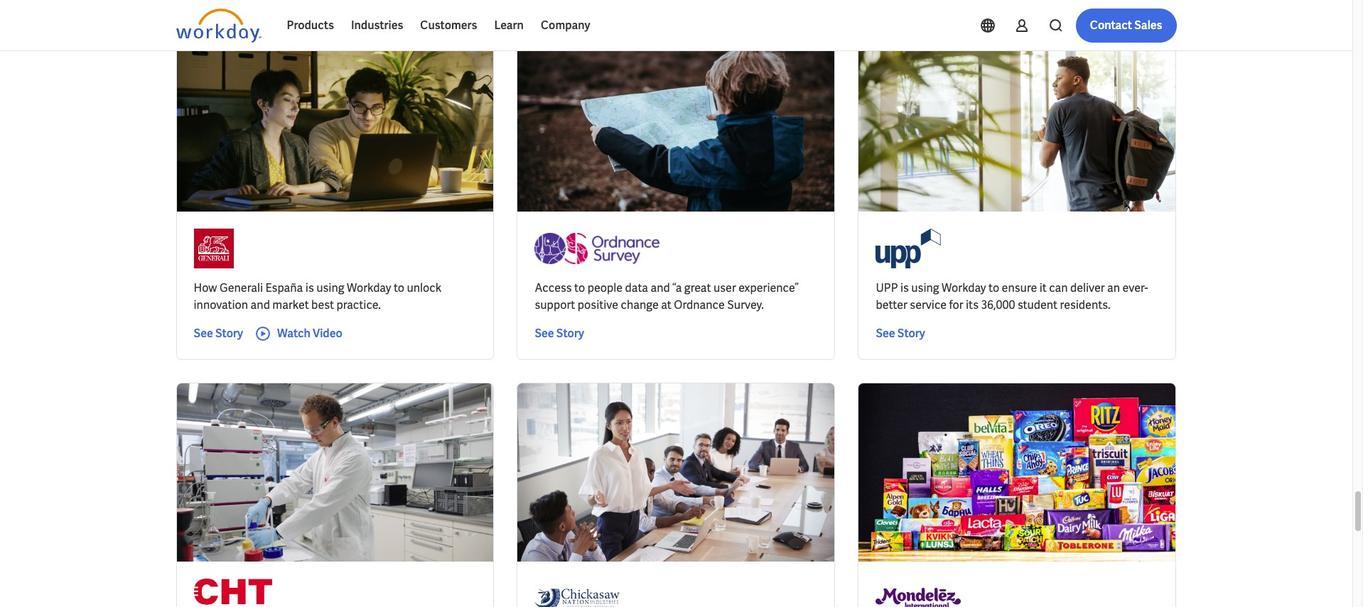 Task type: locate. For each thing, give the bounding box(es) containing it.
0 horizontal spatial using
[[316, 281, 345, 296]]

workday up practice.
[[347, 281, 391, 296]]

0 horizontal spatial story
[[215, 326, 243, 341]]

see story down support
[[535, 326, 584, 341]]

mondelez global llc image
[[876, 579, 962, 608]]

story
[[215, 326, 243, 341], [557, 326, 584, 341], [898, 326, 926, 341]]

1 vertical spatial and
[[251, 298, 270, 313]]

more
[[488, 16, 512, 28]]

0 horizontal spatial and
[[251, 298, 270, 313]]

1 horizontal spatial and
[[651, 281, 670, 296]]

2 is from the left
[[901, 281, 909, 296]]

see down support
[[535, 326, 554, 341]]

access
[[535, 281, 572, 296]]

see story link down support
[[535, 325, 584, 342]]

can
[[1050, 281, 1068, 296]]

at
[[661, 298, 672, 313]]

topic button
[[176, 8, 240, 36]]

1 is from the left
[[306, 281, 314, 296]]

2 horizontal spatial see story link
[[876, 325, 926, 342]]

see story link down innovation
[[194, 325, 243, 342]]

2 horizontal spatial see
[[876, 326, 896, 341]]

outcome
[[394, 16, 437, 28]]

1 horizontal spatial using
[[912, 281, 940, 296]]

contact sales
[[1090, 18, 1163, 33]]

using up best
[[316, 281, 345, 296]]

story down support
[[557, 326, 584, 341]]

an
[[1108, 281, 1121, 296]]

2 see story link from the left
[[535, 325, 584, 342]]

and left "a
[[651, 281, 670, 296]]

story down innovation
[[215, 326, 243, 341]]

to up the 36,000
[[989, 281, 1000, 296]]

deliver
[[1071, 281, 1105, 296]]

see story link for upp is using workday to ensure it can deliver an ever- better service for its 36,000 student residents.
[[876, 325, 926, 342]]

2 using from the left
[[912, 281, 940, 296]]

see down innovation
[[194, 326, 213, 341]]

0 horizontal spatial to
[[394, 281, 405, 296]]

2 story from the left
[[557, 326, 584, 341]]

cni (cni government, llc) image
[[535, 579, 620, 608]]

using up service
[[912, 281, 940, 296]]

1 horizontal spatial see story
[[535, 326, 584, 341]]

cht germany gmbh image
[[194, 579, 272, 608]]

to left unlock at the left
[[394, 281, 405, 296]]

data
[[625, 281, 648, 296]]

3 see from the left
[[876, 326, 896, 341]]

and inside access to people data and "a great user experience" support positive change at ordnance survey.
[[651, 281, 670, 296]]

using inside upp is using workday to ensure it can deliver an ever- better service for its 36,000 student residents.
[[912, 281, 940, 296]]

3 see story link from the left
[[876, 325, 926, 342]]

3 story from the left
[[898, 326, 926, 341]]

ordnance
[[674, 298, 725, 313]]

2 horizontal spatial story
[[898, 326, 926, 341]]

see story link
[[194, 325, 243, 342], [535, 325, 584, 342], [876, 325, 926, 342]]

2 horizontal spatial see story
[[876, 326, 926, 341]]

2 workday from the left
[[942, 281, 987, 296]]

people
[[588, 281, 623, 296]]

business
[[352, 16, 392, 28]]

1 horizontal spatial see story link
[[535, 325, 584, 342]]

using inside how generali españa is using workday to unlock innovation and market best practice.
[[316, 281, 345, 296]]

see story down better
[[876, 326, 926, 341]]

0 horizontal spatial see story link
[[194, 325, 243, 342]]

1 to from the left
[[394, 281, 405, 296]]

upp group holdings limited image
[[876, 229, 942, 269]]

industries
[[351, 18, 403, 33]]

0 horizontal spatial is
[[306, 281, 314, 296]]

0 horizontal spatial see story
[[194, 326, 243, 341]]

1 see story link from the left
[[194, 325, 243, 342]]

0 horizontal spatial workday
[[347, 281, 391, 296]]

to up positive
[[575, 281, 585, 296]]

36,000
[[981, 298, 1016, 313]]

ordnance survey limited image
[[535, 229, 660, 269]]

1 see story from the left
[[194, 326, 243, 341]]

topic
[[187, 16, 212, 28]]

learn button
[[486, 9, 532, 43]]

industry
[[263, 16, 301, 28]]

workday
[[347, 281, 391, 296], [942, 281, 987, 296]]

is
[[306, 281, 314, 296], [901, 281, 909, 296]]

2 horizontal spatial to
[[989, 281, 1000, 296]]

3 see story from the left
[[876, 326, 926, 341]]

is right upp on the top right
[[901, 281, 909, 296]]

1 see from the left
[[194, 326, 213, 341]]

2 to from the left
[[575, 281, 585, 296]]

1 using from the left
[[316, 281, 345, 296]]

story down service
[[898, 326, 926, 341]]

grupo generali españa image
[[194, 229, 234, 269]]

positive
[[578, 298, 619, 313]]

upp
[[876, 281, 898, 296]]

and down generali
[[251, 298, 270, 313]]

and
[[651, 281, 670, 296], [251, 298, 270, 313]]

company button
[[532, 9, 599, 43]]

1 horizontal spatial to
[[575, 281, 585, 296]]

1 horizontal spatial workday
[[942, 281, 987, 296]]

more button
[[476, 8, 540, 36]]

go to the homepage image
[[176, 9, 261, 43]]

and inside how generali españa is using workday to unlock innovation and market best practice.
[[251, 298, 270, 313]]

all
[[582, 16, 594, 28]]

upp is using workday to ensure it can deliver an ever- better service for its 36,000 student residents.
[[876, 281, 1149, 313]]

industry button
[[251, 8, 329, 36]]

access to people data and "a great user experience" support positive change at ordnance survey.
[[535, 281, 799, 313]]

2 see from the left
[[535, 326, 554, 341]]

see story link down better
[[876, 325, 926, 342]]

business outcome button
[[340, 8, 465, 36]]

clear
[[556, 16, 580, 28]]

using
[[316, 281, 345, 296], [912, 281, 940, 296]]

to
[[394, 281, 405, 296], [575, 281, 585, 296], [989, 281, 1000, 296]]

1 workday from the left
[[347, 281, 391, 296]]

0 vertical spatial and
[[651, 281, 670, 296]]

see down better
[[876, 326, 896, 341]]

workday up for
[[942, 281, 987, 296]]

practice.
[[337, 298, 381, 313]]

see story down innovation
[[194, 326, 243, 341]]

1 story from the left
[[215, 326, 243, 341]]

is up best
[[306, 281, 314, 296]]

workday inside how generali españa is using workday to unlock innovation and market best practice.
[[347, 281, 391, 296]]

3 to from the left
[[989, 281, 1000, 296]]

how generali españa is using workday to unlock innovation and market best practice.
[[194, 281, 442, 313]]

is inside how generali españa is using workday to unlock innovation and market best practice.
[[306, 281, 314, 296]]

1 horizontal spatial story
[[557, 326, 584, 341]]

Search Customer Stories text field
[[975, 9, 1149, 34]]

0 horizontal spatial see
[[194, 326, 213, 341]]

contact
[[1090, 18, 1133, 33]]

2 see story from the left
[[535, 326, 584, 341]]

1 horizontal spatial see
[[535, 326, 554, 341]]

contact sales link
[[1076, 9, 1177, 43]]

1 horizontal spatial is
[[901, 281, 909, 296]]

see
[[194, 326, 213, 341], [535, 326, 554, 341], [876, 326, 896, 341]]

see story
[[194, 326, 243, 341], [535, 326, 584, 341], [876, 326, 926, 341]]

learn
[[494, 18, 524, 33]]

products
[[287, 18, 334, 33]]



Task type: vqa. For each thing, say whether or not it's contained in the screenshot.
"Watch Video" LINK
yes



Task type: describe. For each thing, give the bounding box(es) containing it.
ensure
[[1002, 281, 1038, 296]]

video
[[313, 326, 343, 341]]

to inside access to people data and "a great user experience" support positive change at ordnance survey.
[[575, 281, 585, 296]]

see story link for access to people data and "a great user experience" support positive change at ordnance survey.
[[535, 325, 584, 342]]

is inside upp is using workday to ensure it can deliver an ever- better service for its 36,000 student residents.
[[901, 281, 909, 296]]

its
[[966, 298, 979, 313]]

innovation
[[194, 298, 248, 313]]

workday inside upp is using workday to ensure it can deliver an ever- better service for its 36,000 student residents.
[[942, 281, 987, 296]]

watch video
[[277, 326, 343, 341]]

see for upp is using workday to ensure it can deliver an ever- better service for its 36,000 student residents.
[[876, 326, 896, 341]]

industries button
[[343, 9, 412, 43]]

great
[[685, 281, 711, 296]]

best
[[311, 298, 334, 313]]

residents.
[[1060, 298, 1111, 313]]

products button
[[278, 9, 343, 43]]

for
[[950, 298, 964, 313]]

support
[[535, 298, 575, 313]]

better
[[876, 298, 908, 313]]

see story for upp is using workday to ensure it can deliver an ever- better service for its 36,000 student residents.
[[876, 326, 926, 341]]

story for access to people data and "a great user experience" support positive change at ordnance survey.
[[557, 326, 584, 341]]

sales
[[1135, 18, 1163, 33]]

company
[[541, 18, 590, 33]]

watch
[[277, 326, 311, 341]]

watch video link
[[255, 325, 343, 342]]

generali
[[220, 281, 263, 296]]

change
[[621, 298, 659, 313]]

clear all button
[[552, 8, 598, 36]]

unlock
[[407, 281, 442, 296]]

how
[[194, 281, 217, 296]]

españa
[[265, 281, 303, 296]]

service
[[910, 298, 947, 313]]

it
[[1040, 281, 1047, 296]]

experience"
[[739, 281, 799, 296]]

student
[[1018, 298, 1058, 313]]

to inside how generali españa is using workday to unlock innovation and market best practice.
[[394, 281, 405, 296]]

survey.
[[728, 298, 764, 313]]

see story for access to people data and "a great user experience" support positive change at ordnance survey.
[[535, 326, 584, 341]]

market
[[273, 298, 309, 313]]

"a
[[673, 281, 682, 296]]

story for upp is using workday to ensure it can deliver an ever- better service for its 36,000 student residents.
[[898, 326, 926, 341]]

ever-
[[1123, 281, 1149, 296]]

customers
[[420, 18, 477, 33]]

customers button
[[412, 9, 486, 43]]

business outcome
[[352, 16, 437, 28]]

to inside upp is using workday to ensure it can deliver an ever- better service for its 36,000 student residents.
[[989, 281, 1000, 296]]

see for access to people data and "a great user experience" support positive change at ordnance survey.
[[535, 326, 554, 341]]

user
[[714, 281, 736, 296]]

clear all
[[556, 16, 594, 28]]



